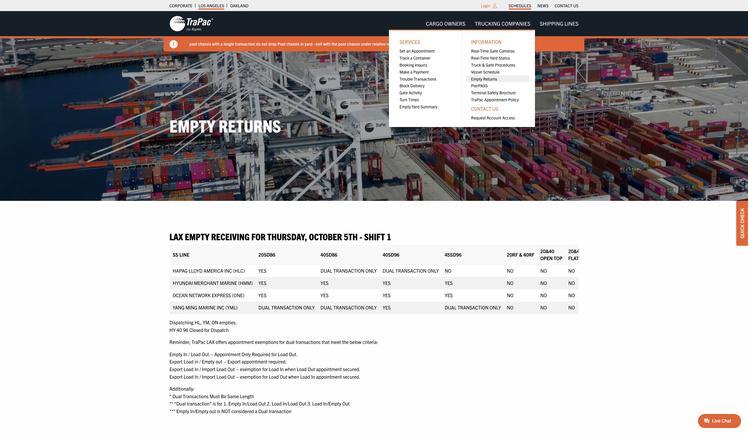 Task type: locate. For each thing, give the bounding box(es) containing it.
- right number at right top
[[415, 41, 417, 46]]

in/load left 3.
[[283, 401, 298, 407]]

gate activity link
[[395, 89, 458, 96]]

appointment
[[412, 48, 435, 54], [485, 97, 508, 102], [214, 352, 241, 358]]

yard inside real-time gate cameras real-time yard status truck & gate procedures vessel schedule empty returns pierpass terminal safety brochure trapac appointment policy
[[490, 55, 498, 61]]

dual transaction only
[[321, 268, 377, 274], [383, 268, 439, 274], [259, 305, 315, 311], [321, 305, 377, 311], [445, 305, 501, 311]]

0 vertical spatial real-
[[471, 48, 480, 54]]

gate up schedule
[[486, 62, 494, 68]]

chassis left under
[[347, 41, 360, 46]]

5th
[[344, 231, 358, 242]]

/
[[432, 41, 433, 46], [448, 41, 449, 46], [188, 352, 190, 358], [200, 359, 201, 365], [200, 367, 201, 372], [200, 374, 201, 380]]

export
[[170, 359, 183, 365], [228, 359, 241, 365], [170, 367, 183, 372], [170, 374, 183, 380]]

menu containing real-time gate cameras
[[467, 48, 530, 103]]

gate
[[490, 48, 498, 54], [486, 62, 494, 68], [400, 90, 408, 95]]

solid image
[[170, 40, 178, 49]]

out down offers
[[216, 359, 222, 365]]

shipping
[[540, 20, 564, 27]]

out
[[202, 352, 209, 358], [228, 367, 235, 372], [308, 367, 315, 372], [228, 374, 235, 380], [280, 374, 287, 380], [259, 401, 266, 407], [299, 401, 306, 407], [343, 401, 350, 407]]

"dual
[[174, 401, 186, 407]]

menu for information
[[467, 48, 530, 103]]

0 horizontal spatial dual
[[173, 394, 182, 400]]

exemption down 'only'
[[240, 367, 261, 372]]

exemptions
[[255, 340, 278, 345]]

transaction down 2.
[[269, 409, 292, 415]]

1 horizontal spatial the
[[342, 340, 349, 345]]

transactions down make a payment link
[[414, 76, 437, 81]]

an
[[407, 48, 411, 54]]

contact us link inside 'menu'
[[467, 103, 530, 114]]

real- up truck
[[471, 55, 480, 61]]

2 exemption from the top
[[240, 374, 261, 380]]

transactions
[[296, 340, 321, 345]]

1 vertical spatial is
[[217, 409, 220, 415]]

pool right solid icon
[[189, 41, 197, 46]]

contact up request
[[471, 106, 492, 112]]

pop20
[[419, 41, 431, 46]]

contact us
[[555, 3, 579, 8], [471, 106, 499, 112]]

transactions inside set an appointment track a container booking inquiry make a payment trouble transactions block delivery gate activity turn times empty yard summary
[[414, 76, 437, 81]]

yard
[[490, 55, 498, 61], [412, 104, 420, 109]]

0 vertical spatial import
[[202, 367, 216, 372]]

0 vertical spatial out
[[216, 359, 222, 365]]

returns inside real-time gate cameras real-time yard status truck & gate procedures vessel schedule empty returns pierpass terminal safety brochure trapac appointment policy
[[484, 76, 498, 81]]

1 vertical spatial contact us
[[471, 106, 499, 112]]

1 20&40 from the left
[[541, 249, 555, 254]]

pool right exit
[[339, 41, 346, 46]]

1 vertical spatial the
[[342, 340, 349, 345]]

menu bar containing cargo owners
[[389, 18, 584, 127]]

1 horizontal spatial yard
[[490, 55, 498, 61]]

trapac down closed at the bottom left
[[192, 340, 206, 345]]

2 real- from the top
[[471, 55, 480, 61]]

0 vertical spatial the
[[332, 41, 338, 46]]

1 horizontal spatial transaction
[[269, 409, 292, 415]]

services menu item
[[395, 36, 458, 110]]

1 vertical spatial us
[[493, 106, 499, 112]]

2 20&40 from the left
[[569, 249, 583, 254]]

pool chassis with a single transaction  do not drop pool chassis in yard -  exit with the pool chassis under relative release number -  pop20 / pop40 / pop45
[[189, 41, 463, 46]]

1 horizontal spatial us
[[574, 3, 579, 8]]

1 vertical spatial secured.
[[343, 374, 361, 380]]

menu
[[389, 30, 535, 127], [395, 48, 458, 110], [467, 48, 530, 103]]

us up account
[[493, 106, 499, 112]]

***
[[170, 409, 175, 415]]

1 horizontal spatial contact
[[555, 3, 573, 8]]

inc left (yml)
[[217, 305, 225, 311]]

0 vertical spatial appointment
[[412, 48, 435, 54]]

1 horizontal spatial transactions
[[414, 76, 437, 81]]

access
[[503, 115, 515, 120]]

0 horizontal spatial marine
[[199, 305, 216, 311]]

empty returns link
[[467, 75, 530, 82]]

trapac
[[471, 97, 484, 102], [192, 340, 206, 345]]

account
[[487, 115, 502, 120]]

40sd86
[[321, 252, 338, 258]]

appointment inside real-time gate cameras real-time yard status truck & gate procedures vessel schedule empty returns pierpass terminal safety brochure trapac appointment policy
[[485, 97, 508, 102]]

1 horizontal spatial 20&40
[[569, 249, 583, 254]]

1 horizontal spatial &
[[519, 252, 523, 258]]

yard up truck & gate procedures link
[[490, 55, 498, 61]]

dual down 2.
[[259, 409, 268, 415]]

policy
[[509, 97, 519, 102]]

0 horizontal spatial 20&40
[[541, 249, 555, 254]]

a right make
[[410, 69, 413, 75]]

appointment down terminal safety brochure link
[[485, 97, 508, 102]]

contact up shipping lines
[[555, 3, 573, 8]]

& inside real-time gate cameras real-time yard status truck & gate procedures vessel schedule empty returns pierpass terminal safety brochure trapac appointment policy
[[482, 62, 485, 68]]

dual right "*"
[[173, 394, 182, 400]]

0 horizontal spatial pool
[[189, 41, 197, 46]]

20&40 up flat
[[569, 249, 583, 254]]

1 in/load from the left
[[242, 401, 258, 407]]

0 horizontal spatial &
[[482, 62, 485, 68]]

number
[[401, 41, 414, 46]]

0 vertical spatial &
[[482, 62, 485, 68]]

& right truck
[[482, 62, 485, 68]]

trapac down terminal
[[471, 97, 484, 102]]

must
[[210, 394, 220, 400]]

trapac appointment policy link
[[467, 96, 530, 103]]

menu containing set an appointment
[[395, 48, 458, 110]]

1 horizontal spatial in/load
[[283, 401, 298, 407]]

chassis
[[198, 41, 211, 46], [287, 41, 300, 46], [347, 41, 360, 46]]

only
[[366, 268, 377, 274], [428, 268, 439, 274], [304, 305, 315, 311], [366, 305, 377, 311], [490, 305, 501, 311]]

chassis down the los angeles image
[[198, 41, 211, 46]]

news link
[[538, 1, 549, 10]]

appointment down offers
[[214, 352, 241, 358]]

pop45
[[450, 41, 463, 46]]

0 vertical spatial in
[[301, 41, 304, 46]]

transaction left do
[[235, 41, 255, 46]]

0 horizontal spatial chassis
[[198, 41, 211, 46]]

0 horizontal spatial contact us
[[471, 106, 499, 112]]

truck & gate procedures link
[[467, 61, 530, 68]]

0 horizontal spatial contact us link
[[467, 103, 530, 114]]

contact
[[555, 3, 573, 8], [471, 106, 492, 112]]

in
[[184, 352, 187, 358], [195, 367, 199, 372], [280, 367, 284, 372], [195, 374, 199, 380], [311, 374, 315, 380]]

0 horizontal spatial transactions
[[183, 394, 209, 400]]

20rf & 40rf
[[507, 252, 535, 258]]

appointment up container
[[412, 48, 435, 54]]

inc for (yml)
[[217, 305, 225, 311]]

the right meet
[[342, 340, 349, 345]]

1 vertical spatial contact
[[471, 106, 492, 112]]

1 vertical spatial menu bar
[[389, 18, 584, 127]]

track a container link
[[395, 54, 458, 61]]

*
[[170, 394, 172, 400]]

exemption up length
[[240, 374, 261, 380]]

1 pool from the left
[[189, 41, 197, 46]]

1 horizontal spatial contact us
[[555, 3, 579, 8]]

pop40
[[434, 41, 447, 46]]

yard
[[305, 41, 313, 46]]

2 horizontal spatial chassis
[[347, 41, 360, 46]]

0 horizontal spatial in/empty
[[190, 409, 208, 415]]

0 vertical spatial contact us
[[555, 3, 579, 8]]

2 vertical spatial appointment
[[214, 352, 241, 358]]

1 horizontal spatial pool
[[339, 41, 346, 46]]

1 vertical spatial out
[[210, 409, 216, 415]]

2.
[[267, 401, 271, 407]]

1 vertical spatial marine
[[199, 305, 216, 311]]

1 vertical spatial transaction
[[269, 409, 292, 415]]

0 horizontal spatial in
[[195, 359, 198, 365]]

1 horizontal spatial in
[[301, 41, 304, 46]]

marine down ocean network express (one)
[[199, 305, 216, 311]]

0 vertical spatial in/empty
[[323, 401, 341, 407]]

contact inside menu item
[[471, 106, 492, 112]]

schedule
[[483, 69, 500, 75]]

1 vertical spatial inc
[[217, 305, 225, 311]]

light image
[[493, 4, 497, 8]]

1 vertical spatial time
[[480, 55, 489, 61]]

contact us up lines
[[555, 3, 579, 8]]

1 horizontal spatial appointment
[[412, 48, 435, 54]]

yard down times
[[412, 104, 420, 109]]

trapac inside real-time gate cameras real-time yard status truck & gate procedures vessel schedule empty returns pierpass terminal safety brochure trapac appointment policy
[[471, 97, 484, 102]]

1 vertical spatial in
[[195, 359, 198, 365]]

relative
[[373, 41, 386, 46]]

0 horizontal spatial the
[[332, 41, 338, 46]]

20&40 inside 20&40 flat rack
[[569, 249, 583, 254]]

information link
[[467, 36, 530, 48]]

contact us link up lines
[[555, 1, 579, 10]]

0 vertical spatial marine
[[220, 280, 237, 286]]

inc left (hlc) at the left bottom of the page
[[224, 268, 232, 274]]

menu bar containing schedules
[[506, 1, 582, 10]]

transactions up the 'transaction"'
[[183, 394, 209, 400]]

chassis right pool
[[287, 41, 300, 46]]

lax up the ss in the left of the page
[[170, 231, 183, 242]]

0 vertical spatial is
[[213, 401, 216, 407]]

trucking companies menu item
[[389, 18, 535, 127]]

additionally:
[[170, 386, 195, 392]]

1 horizontal spatial trapac
[[471, 97, 484, 102]]

contact us up request
[[471, 106, 499, 112]]

1 horizontal spatial chassis
[[287, 41, 300, 46]]

with left single
[[212, 41, 220, 46]]

schedules
[[509, 3, 532, 8]]

delivery
[[411, 83, 425, 88]]

gate inside set an appointment track a container booking inquiry make a payment trouble transactions block delivery gate activity turn times empty yard summary
[[400, 90, 408, 95]]

2 vertical spatial gate
[[400, 90, 408, 95]]

0 horizontal spatial lax
[[170, 231, 183, 242]]

gate up turn
[[400, 90, 408, 95]]

reminder,
[[170, 340, 190, 345]]

when down 'out.'
[[288, 374, 299, 380]]

0 vertical spatial exemption
[[240, 367, 261, 372]]

2 horizontal spatial appointment
[[485, 97, 508, 102]]

contact us link up account
[[467, 103, 530, 114]]

with right exit
[[323, 41, 331, 46]]

cargo owners link
[[422, 18, 470, 30]]

exemption
[[240, 367, 261, 372], [240, 374, 261, 380]]

1 horizontal spatial -
[[360, 231, 363, 242]]

us inside menu item
[[493, 106, 499, 112]]

load
[[191, 352, 201, 358], [278, 352, 288, 358], [184, 359, 194, 365], [184, 367, 194, 372], [217, 367, 227, 372], [269, 367, 279, 372], [297, 367, 307, 372], [184, 374, 194, 380], [217, 374, 227, 380], [269, 374, 279, 380], [300, 374, 310, 380], [272, 401, 282, 407], [312, 401, 322, 407]]

1 vertical spatial returns
[[219, 115, 281, 136]]

time up truck
[[480, 55, 489, 61]]

& left the 40rf
[[519, 252, 523, 258]]

gate up real-time yard status link on the right of page
[[490, 48, 498, 54]]

yang
[[173, 305, 185, 311]]

only
[[242, 352, 251, 358]]

in/load
[[242, 401, 258, 407], [283, 401, 298, 407]]

transaction inside banner
[[235, 41, 255, 46]]

1 horizontal spatial returns
[[484, 76, 498, 81]]

empty in / load out – appointment only required for load out. export load in / empty out – export appointment required. export load in / import load out – exemption for load in when load out appointment secured. export load in / import load out – exemption for load out when load in appointment secured.
[[170, 352, 361, 380]]

out left the not
[[210, 409, 216, 415]]

dispatching hl, ym, on empties. hy 40 96 closed for dispatch
[[170, 320, 237, 333]]

1 vertical spatial transactions
[[183, 394, 209, 400]]

0 vertical spatial inc
[[224, 268, 232, 274]]

1 horizontal spatial lax
[[207, 340, 215, 345]]

1 import from the top
[[202, 367, 216, 372]]

1 horizontal spatial is
[[217, 409, 220, 415]]

lax left offers
[[207, 340, 215, 345]]

real- down read link
[[471, 48, 480, 54]]

in/load down length
[[242, 401, 258, 407]]

2 secured. from the top
[[343, 374, 361, 380]]

menu containing services
[[389, 30, 535, 127]]

(one)
[[232, 293, 245, 299]]

read
[[472, 41, 482, 46]]

1 horizontal spatial dual
[[259, 409, 268, 415]]

1 vertical spatial yard
[[412, 104, 420, 109]]

45sd96
[[445, 252, 462, 258]]

yard inside set an appointment track a container booking inquiry make a payment trouble transactions block delivery gate activity turn times empty yard summary
[[412, 104, 420, 109]]

is left the not
[[217, 409, 220, 415]]

menu bar
[[506, 1, 582, 10], [389, 18, 584, 127]]

0 horizontal spatial yard
[[412, 104, 420, 109]]

a
[[221, 41, 223, 46], [411, 55, 413, 61], [410, 69, 413, 75], [255, 409, 257, 415]]

1 vertical spatial lax
[[207, 340, 215, 345]]

los angeles image
[[170, 15, 213, 32]]

out.
[[289, 352, 298, 358]]

1 vertical spatial import
[[202, 374, 216, 380]]

contact us link
[[555, 1, 579, 10], [467, 103, 530, 114]]

out inside empty in / load out – appointment only required for load out. export load in / empty out – export appointment required. export load in / import load out – exemption for load in when load out appointment secured. export load in / import load out – exemption for load out when load in appointment secured.
[[216, 359, 222, 365]]

marine up 'express'
[[220, 280, 237, 286]]

in/empty right 3.
[[323, 401, 341, 407]]

booking inquiry link
[[395, 61, 458, 68]]

1.
[[224, 401, 227, 407]]

- left exit
[[314, 41, 315, 46]]

marine for merchant
[[220, 280, 237, 286]]

1 vertical spatial exemption
[[240, 374, 261, 380]]

0 horizontal spatial returns
[[219, 115, 281, 136]]

20&40 inside 20&40 open top
[[541, 249, 555, 254]]

for inside "dispatching hl, ym, on empties. hy 40 96 closed for dispatch"
[[204, 327, 210, 333]]

quick
[[740, 225, 746, 239]]

1 horizontal spatial in/empty
[[323, 401, 341, 407]]

0 horizontal spatial with
[[212, 41, 220, 46]]

top
[[554, 256, 563, 261]]

20&40 flat rack
[[569, 249, 592, 261]]

empty
[[471, 76, 483, 81], [400, 104, 411, 109], [170, 115, 215, 136], [170, 352, 182, 358], [202, 359, 215, 365], [228, 401, 241, 407], [176, 409, 189, 415]]

1 vertical spatial contact us link
[[467, 103, 530, 114]]

out
[[216, 359, 222, 365], [210, 409, 216, 415]]

pool
[[278, 41, 286, 46]]

0 vertical spatial contact
[[555, 3, 573, 8]]

in/empty down the 'transaction"'
[[190, 409, 208, 415]]

receiving
[[211, 231, 250, 242]]

is down must
[[213, 401, 216, 407]]

the inside banner
[[332, 41, 338, 46]]

dual
[[321, 268, 333, 274], [383, 268, 395, 274], [259, 305, 270, 311], [321, 305, 333, 311], [445, 305, 457, 311]]

0 vertical spatial when
[[285, 367, 296, 372]]

1 vertical spatial real-
[[471, 55, 480, 61]]

a right 'considered'
[[255, 409, 257, 415]]

0 horizontal spatial contact
[[471, 106, 492, 112]]

cargo
[[426, 20, 443, 27]]

20&40 up open
[[541, 249, 555, 254]]

set an appointment track a container booking inquiry make a payment trouble transactions block delivery gate activity turn times empty yard summary
[[400, 48, 438, 109]]

banner
[[0, 11, 749, 127]]

when down required.
[[285, 367, 296, 372]]

0 horizontal spatial in/load
[[242, 401, 258, 407]]

inquiry
[[415, 62, 427, 68]]

0 vertical spatial menu bar
[[506, 1, 582, 10]]

us up lines
[[574, 3, 579, 8]]

1 vertical spatial trapac
[[192, 340, 206, 345]]

time down "information"
[[480, 48, 489, 54]]

0 vertical spatial trapac
[[471, 97, 484, 102]]

0 horizontal spatial transaction
[[235, 41, 255, 46]]

1 vertical spatial appointment
[[485, 97, 508, 102]]

- right '5th'
[[360, 231, 363, 242]]

1 horizontal spatial marine
[[220, 280, 237, 286]]

0 horizontal spatial us
[[493, 106, 499, 112]]

1 horizontal spatial contact us link
[[555, 1, 579, 10]]

los
[[199, 3, 206, 8]]

0 vertical spatial yard
[[490, 55, 498, 61]]

the right exit
[[332, 41, 338, 46]]

flat
[[569, 256, 579, 261]]

0 vertical spatial time
[[480, 48, 489, 54]]



Task type: describe. For each thing, give the bounding box(es) containing it.
booking
[[400, 62, 414, 68]]

october
[[309, 231, 342, 242]]

20&40 for flat
[[569, 249, 583, 254]]

information menu item
[[467, 36, 530, 103]]

lines
[[565, 20, 579, 27]]

2 time from the top
[[480, 55, 489, 61]]

turn
[[400, 97, 408, 102]]

40rf
[[524, 252, 535, 258]]

1 vertical spatial gate
[[486, 62, 494, 68]]

empty
[[185, 231, 209, 242]]

1 with from the left
[[212, 41, 220, 46]]

real-time gate cameras real-time yard status truck & gate procedures vessel schedule empty returns pierpass terminal safety brochure trapac appointment policy
[[471, 48, 519, 102]]

2 chassis from the left
[[287, 41, 300, 46]]

vessel schedule link
[[467, 68, 530, 75]]

trucking companies link
[[470, 18, 535, 30]]

truck
[[471, 62, 481, 68]]

container
[[414, 55, 431, 61]]

hapag
[[173, 268, 188, 274]]

make
[[400, 69, 410, 75]]

us for contact us "link" in the 'menu'
[[493, 106, 499, 112]]

times
[[409, 97, 419, 102]]

terminal safety brochure link
[[467, 89, 530, 96]]

a right track
[[411, 55, 413, 61]]

additionally: * dual transactions must be same length ** "dual transaction" is for 1. empty in/load out 2. load in/load out 3. load in/empty out *** empty in/empty out is not considered a dual transaction
[[170, 386, 350, 415]]

on
[[212, 320, 218, 326]]

in inside empty in / load out – appointment only required for load out. export load in / empty out – export appointment required. export load in / import load out – exemption for load in when load out appointment secured. export load in / import load out – exemption for load out when load in appointment secured.
[[195, 359, 198, 365]]

drop
[[268, 41, 277, 46]]

3 chassis from the left
[[347, 41, 360, 46]]

owners
[[445, 20, 466, 27]]

services
[[400, 39, 420, 45]]

0 vertical spatial dual
[[173, 394, 182, 400]]

not
[[262, 41, 268, 46]]

block
[[400, 83, 410, 88]]

0 horizontal spatial -
[[314, 41, 315, 46]]

inc for (hlc)
[[224, 268, 232, 274]]

empty yard summary link
[[395, 103, 458, 110]]

a left single
[[221, 41, 223, 46]]

merchant
[[194, 280, 219, 286]]

empty inside real-time gate cameras real-time yard status truck & gate procedures vessel schedule empty returns pierpass terminal safety brochure trapac appointment policy
[[471, 76, 483, 81]]

vessel
[[471, 69, 483, 75]]

yang ming marine inc (yml)
[[173, 305, 238, 311]]

empty inside set an appointment track a container booking inquiry make a payment trouble transactions block delivery gate activity turn times empty yard summary
[[400, 104, 411, 109]]

status
[[499, 55, 510, 61]]

0 horizontal spatial trapac
[[192, 340, 206, 345]]

companies
[[502, 20, 531, 27]]

thursday,
[[267, 231, 307, 242]]

1 vertical spatial &
[[519, 252, 523, 258]]

meet
[[331, 340, 341, 345]]

0 vertical spatial lax
[[170, 231, 183, 242]]

cargo owners
[[426, 20, 466, 27]]

2 in/load from the left
[[283, 401, 298, 407]]

appointment inside empty in / load out – appointment only required for load out. export load in / empty out – export appointment required. export load in / import load out – exemption for load in when load out appointment secured. export load in / import load out – exemption for load out when load in appointment secured.
[[214, 352, 241, 358]]

dispatch
[[211, 327, 229, 333]]

(hmm)
[[238, 280, 253, 286]]

same
[[228, 394, 239, 400]]

open
[[541, 256, 553, 261]]

0 vertical spatial gate
[[490, 48, 498, 54]]

safety
[[488, 90, 499, 95]]

**
[[170, 401, 173, 407]]

1 vertical spatial when
[[288, 374, 299, 380]]

a inside additionally: * dual transactions must be same length ** "dual transaction" is for 1. empty in/load out 2. load in/load out 3. load in/empty out *** empty in/empty out is not considered a dual transaction
[[255, 409, 257, 415]]

menu for trucking companies
[[389, 30, 535, 127]]

empties.
[[220, 320, 237, 326]]

offers
[[216, 340, 227, 345]]

check
[[740, 209, 746, 224]]

(yml)
[[226, 305, 238, 311]]

banner containing cargo owners
[[0, 11, 749, 127]]

20sd86
[[259, 252, 275, 258]]

dispatching
[[170, 320, 194, 326]]

summary
[[421, 104, 438, 109]]

1 chassis from the left
[[198, 41, 211, 46]]

(hlc)
[[233, 268, 245, 274]]

single
[[224, 41, 234, 46]]

oakland
[[230, 3, 249, 8]]

release
[[387, 41, 400, 46]]

2 import from the top
[[202, 374, 216, 380]]

reminder, trapac lax offers appointment exemptions for dual transactions that meet the below criteria:
[[170, 340, 378, 345]]

empty returns menu item
[[467, 75, 530, 82]]

0 vertical spatial contact us link
[[555, 1, 579, 10]]

below
[[350, 340, 362, 345]]

1 vertical spatial dual
[[259, 409, 268, 415]]

transaction"
[[187, 401, 212, 407]]

out inside additionally: * dual transactions must be same length ** "dual transaction" is for 1. empty in/load out 2. load in/load out 3. load in/empty out *** empty in/empty out is not considered a dual transaction
[[210, 409, 216, 415]]

be
[[221, 394, 227, 400]]

us for top contact us "link"
[[574, 3, 579, 8]]

1 vertical spatial in/empty
[[190, 409, 208, 415]]

trucking companies
[[475, 20, 531, 27]]

set an appointment link
[[395, 48, 458, 54]]

login link
[[481, 3, 491, 8]]

rack
[[580, 256, 592, 261]]

menu for services
[[395, 48, 458, 110]]

hyundai merchant marine (hmm)
[[173, 280, 253, 286]]

corporate
[[170, 3, 193, 8]]

considered
[[232, 409, 254, 415]]

login
[[481, 3, 491, 8]]

hapag lloyd america inc (hlc)
[[173, 268, 245, 274]]

20&40 for open
[[541, 249, 555, 254]]

pierpass
[[471, 83, 488, 88]]

contact us menu item
[[467, 103, 530, 121]]

2 horizontal spatial -
[[415, 41, 417, 46]]

1 secured. from the top
[[343, 367, 361, 372]]

1 real- from the top
[[471, 48, 480, 54]]

for inside additionally: * dual transactions must be same length ** "dual transaction" is for 1. empty in/load out 2. load in/load out 3. load in/empty out *** empty in/empty out is not considered a dual transaction
[[217, 401, 223, 407]]

line
[[180, 252, 190, 258]]

transaction inside additionally: * dual transactions must be same length ** "dual transaction" is for 1. empty in/load out 2. load in/load out 3. load in/empty out *** empty in/empty out is not considered a dual transaction
[[269, 409, 292, 415]]

20rf
[[507, 252, 518, 258]]

lax empty receiving           for thursday, october 5th              - shift 1
[[170, 231, 392, 242]]

1 time from the top
[[480, 48, 489, 54]]

contact us inside menu item
[[471, 106, 499, 112]]

marine for ming
[[199, 305, 216, 311]]

pierpass link
[[467, 82, 530, 89]]

required
[[252, 352, 270, 358]]

2 pool from the left
[[339, 41, 346, 46]]

request
[[471, 115, 486, 120]]

shipping lines link
[[535, 18, 584, 30]]

quick check link
[[737, 201, 749, 246]]

empty returns
[[170, 115, 281, 136]]

ocean
[[173, 293, 188, 299]]

that
[[322, 340, 330, 345]]

appointment inside set an appointment track a container booking inquiry make a payment trouble transactions block delivery gate activity turn times empty yard summary
[[412, 48, 435, 54]]

0 horizontal spatial is
[[213, 401, 216, 407]]

hy
[[170, 327, 176, 333]]

track
[[400, 55, 410, 61]]

1 exemption from the top
[[240, 367, 261, 372]]

procedures
[[495, 62, 516, 68]]

network
[[189, 293, 211, 299]]

services link
[[395, 36, 458, 48]]

2 with from the left
[[323, 41, 331, 46]]

transactions inside additionally: * dual transactions must be same length ** "dual transaction" is for 1. empty in/load out 2. load in/load out 3. load in/empty out *** empty in/empty out is not considered a dual transaction
[[183, 394, 209, 400]]

20&40 open top
[[541, 249, 563, 261]]

block delivery link
[[395, 82, 458, 89]]



Task type: vqa. For each thing, say whether or not it's contained in the screenshot.
ca
no



